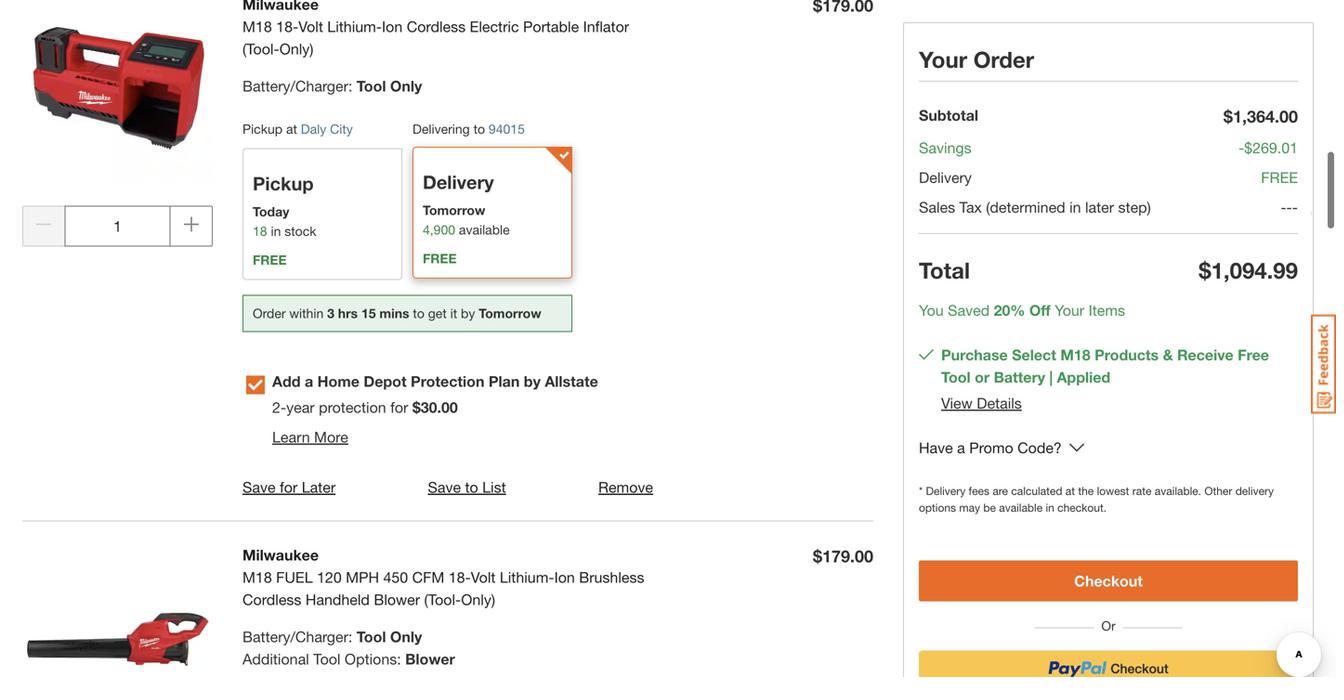 Task type: vqa. For each thing, say whether or not it's contained in the screenshot.
/ for 3
no



Task type: describe. For each thing, give the bounding box(es) containing it.
total
[[919, 257, 971, 284]]

decrement image
[[36, 217, 51, 232]]

free for delivery
[[423, 252, 457, 267]]

saved
[[948, 302, 990, 319]]

mph
[[346, 569, 379, 587]]

daly
[[301, 121, 327, 136]]

to for delivering
[[474, 121, 485, 136]]

m18 18-volt lithium-ion cordless electric portable inflator (tool-only) link
[[243, 0, 653, 60]]

milwaukee
[[243, 547, 319, 564]]

| applied
[[1046, 369, 1111, 386]]

feedback link image
[[1312, 314, 1337, 415]]

94015 link
[[489, 120, 525, 139]]

m18 inside purchase select m18 products & receive free tool or battery
[[1061, 346, 1091, 364]]

pickup at daly city
[[243, 121, 353, 136]]

handheld
[[306, 591, 370, 609]]

cfm
[[412, 569, 445, 587]]

depot
[[364, 373, 407, 391]]

off
[[1030, 302, 1051, 319]]

later
[[1086, 198, 1115, 216]]

code?
[[1018, 439, 1062, 457]]

receive
[[1178, 346, 1234, 364]]

remove
[[599, 479, 653, 497]]

20%
[[994, 302, 1026, 319]]

for inside button
[[280, 479, 298, 497]]

more
[[314, 429, 348, 446]]

subtotal
[[919, 106, 979, 124]]

brushless
[[579, 569, 645, 587]]

*
[[919, 485, 923, 498]]

fuel
[[276, 569, 313, 587]]

$269.01
[[1245, 139, 1299, 157]]

save for save for later
[[243, 479, 276, 497]]

30.00
[[421, 399, 458, 417]]

milwaukee m18 fuel 120 mph 450 cfm 18-volt lithium-ion brushless cordless handheld blower (tool-only)
[[243, 547, 645, 609]]

0 horizontal spatial order
[[253, 306, 286, 321]]

-$269.01
[[1239, 139, 1299, 157]]

free
[[1238, 346, 1270, 364]]

purchase
[[942, 346, 1008, 364]]

battery/charger : tool only additional tool options : blower
[[243, 629, 455, 668]]

tool inside purchase select m18 products & receive free tool or battery
[[942, 369, 971, 386]]

year
[[286, 399, 315, 417]]

today
[[253, 204, 289, 219]]

18
[[253, 224, 267, 239]]

94015
[[489, 121, 525, 137]]

|
[[1050, 369, 1053, 386]]

plan
[[489, 373, 520, 391]]

: for battery/charger : tool only additional tool options : blower
[[348, 629, 353, 646]]

3
[[327, 306, 335, 321]]

home
[[318, 373, 360, 391]]

battery/charger : tool only
[[243, 77, 422, 95]]

tool left options
[[313, 651, 341, 668]]

1 product image from the top
[[22, 0, 213, 183]]

delivery for delivery tomorrow 4,900 available
[[423, 172, 494, 194]]

volt inside m18 18-volt lithium-ion cordless electric portable inflator (tool-only)
[[299, 17, 323, 35]]

view
[[942, 395, 973, 412]]

your order
[[919, 46, 1035, 73]]

tool down m18 18-volt lithium-ion cordless electric portable inflator (tool-only)
[[357, 77, 386, 95]]

2-
[[272, 399, 286, 417]]

delivering to 94015
[[413, 121, 525, 137]]

checkout button
[[919, 561, 1299, 602]]

select
[[1012, 346, 1057, 364]]

120
[[317, 569, 342, 587]]

it
[[450, 306, 457, 321]]

you
[[919, 302, 944, 319]]

save to list
[[428, 479, 506, 497]]

step)
[[1119, 198, 1152, 216]]

tomorrow inside the delivery tomorrow 4,900 available
[[423, 203, 486, 219]]

inflator
[[583, 17, 629, 35]]

for inside add a home depot protection plan by allstate 2-year protection for $ 30.00
[[391, 399, 408, 417]]

have a promo code? link
[[919, 437, 1062, 461]]

mins
[[380, 306, 410, 321]]

only) inside milwaukee m18 fuel 120 mph 450 cfm 18-volt lithium-ion brushless cordless handheld blower (tool-only)
[[461, 591, 495, 609]]

learn more button
[[272, 424, 348, 447]]

options
[[345, 651, 397, 668]]

18- inside milwaukee m18 fuel 120 mph 450 cfm 18-volt lithium-ion brushless cordless handheld blower (tool-only)
[[449, 569, 471, 587]]

calculated
[[1012, 485, 1063, 498]]

add a home depot protection plan by allstate 2-year protection for $ 30.00
[[272, 373, 598, 417]]

the
[[1079, 485, 1094, 498]]

delivery for delivery
[[919, 169, 972, 186]]

15
[[362, 306, 376, 321]]

view details
[[942, 395, 1022, 412]]

available inside the "* delivery fees are calculated at the lowest rate available. other delivery options may be available in checkout."
[[1000, 501, 1043, 515]]

have
[[919, 439, 953, 457]]

pickup for pickup at daly city
[[243, 121, 283, 136]]

1 vertical spatial your
[[1055, 302, 1085, 319]]

available inside the delivery tomorrow 4,900 available
[[459, 223, 510, 238]]

or
[[1095, 619, 1123, 634]]

electric
[[470, 17, 519, 35]]

save for save to list
[[428, 479, 461, 497]]

s
[[1118, 302, 1126, 319]]

only for battery/charger : tool only
[[390, 77, 422, 95]]

free for pickup
[[253, 252, 287, 268]]

rate
[[1133, 485, 1152, 498]]

battery
[[994, 369, 1046, 386]]

view details button
[[942, 395, 1022, 412]]

delivery
[[1236, 485, 1274, 498]]

blower inside battery/charger : tool only additional tool options : blower
[[405, 651, 455, 668]]

purchase select m18 products & receive free tool or battery
[[942, 346, 1270, 386]]

in inside the "* delivery fees are calculated at the lowest rate available. other delivery options may be available in checkout."
[[1046, 501, 1055, 515]]

lowest
[[1097, 485, 1130, 498]]

products
[[1095, 346, 1159, 364]]

item
[[1089, 302, 1118, 319]]

applied
[[1057, 369, 1111, 386]]

battery/charger for battery/charger : tool only
[[243, 77, 348, 95]]

tool up options
[[357, 629, 386, 646]]

$179.00
[[813, 547, 874, 567]]

sales tax (determined in later step)
[[919, 198, 1152, 216]]



Task type: locate. For each thing, give the bounding box(es) containing it.
tomorrow
[[423, 203, 486, 219], [479, 306, 542, 321]]

2 save from the left
[[428, 479, 461, 497]]

m18 inside m18 18-volt lithium-ion cordless electric portable inflator (tool-only)
[[243, 17, 272, 35]]

lithium- up battery/charger : tool only
[[327, 17, 382, 35]]

0 vertical spatial product image
[[22, 0, 213, 183]]

0 vertical spatial battery/charger
[[243, 77, 348, 95]]

0 vertical spatial pickup
[[243, 121, 283, 136]]

tool up view
[[942, 369, 971, 386]]

1 vertical spatial by
[[524, 373, 541, 391]]

1 vertical spatial pickup
[[253, 173, 314, 195]]

a right 'have'
[[958, 439, 966, 457]]

0 vertical spatial your
[[919, 46, 968, 73]]

(tool- inside m18 18-volt lithium-ion cordless electric portable inflator (tool-only)
[[243, 40, 280, 57]]

tomorrow right it on the left of page
[[479, 306, 542, 321]]

delivering
[[413, 121, 470, 136]]

0 vertical spatial to
[[474, 121, 485, 136]]

at inside the "* delivery fees are calculated at the lowest rate available. other delivery options may be available in checkout."
[[1066, 485, 1076, 498]]

pickup for pickup today 18 in stock
[[253, 173, 314, 195]]

1 only from the top
[[390, 77, 422, 95]]

(tool- up battery/charger : tool only
[[243, 40, 280, 57]]

ion inside m18 18-volt lithium-ion cordless electric portable inflator (tool-only)
[[382, 17, 403, 35]]

have a promo code?
[[919, 439, 1062, 457]]

to for save
[[465, 479, 478, 497]]

1 horizontal spatial order
[[974, 46, 1035, 73]]

in for sales
[[1070, 198, 1082, 216]]

pickup up today
[[253, 173, 314, 195]]

to inside delivering to 94015
[[474, 121, 485, 136]]

1 vertical spatial for
[[280, 479, 298, 497]]

0 vertical spatial for
[[391, 399, 408, 417]]

save for later button
[[243, 477, 336, 499]]

: up city
[[348, 77, 353, 95]]

0 vertical spatial cordless
[[407, 17, 466, 35]]

0 vertical spatial tomorrow
[[423, 203, 486, 219]]

1 horizontal spatial free
[[423, 252, 457, 267]]

2 vertical spatial in
[[1046, 501, 1055, 515]]

2 battery/charger from the top
[[243, 629, 348, 646]]

in down calculated
[[1046, 501, 1055, 515]]

1 save from the left
[[243, 479, 276, 497]]

delivery up '4,900'
[[423, 172, 494, 194]]

1 vertical spatial available
[[1000, 501, 1043, 515]]

volt
[[299, 17, 323, 35], [471, 569, 496, 587]]

ion up battery/charger : tool only
[[382, 17, 403, 35]]

m18 inside milwaukee m18 fuel 120 mph 450 cfm 18-volt lithium-ion brushless cordless handheld blower (tool-only)
[[243, 569, 272, 587]]

battery/charger up pickup at daly city
[[243, 77, 348, 95]]

0 horizontal spatial 18-
[[276, 17, 299, 35]]

18- inside m18 18-volt lithium-ion cordless electric portable inflator (tool-only)
[[276, 17, 299, 35]]

1 vertical spatial tomorrow
[[479, 306, 542, 321]]

in left the 'later' on the right top of the page
[[1070, 198, 1082, 216]]

a for have
[[958, 439, 966, 457]]

(tool- inside milwaukee m18 fuel 120 mph 450 cfm 18-volt lithium-ion brushless cordless handheld blower (tool-only)
[[424, 591, 461, 609]]

for left later
[[280, 479, 298, 497]]

0 vertical spatial available
[[459, 223, 510, 238]]

0 horizontal spatial save
[[243, 479, 276, 497]]

only inside battery/charger : tool only additional tool options : blower
[[390, 629, 422, 646]]

cordless left electric
[[407, 17, 466, 35]]

free down 18
[[253, 252, 287, 268]]

a for add
[[305, 373, 313, 391]]

stock
[[285, 224, 316, 239]]

1 vertical spatial in
[[271, 224, 281, 239]]

for left "$"
[[391, 399, 408, 417]]

0 vertical spatial (tool-
[[243, 40, 280, 57]]

only up options
[[390, 629, 422, 646]]

0 vertical spatial a
[[305, 373, 313, 391]]

1 horizontal spatial 18-
[[449, 569, 471, 587]]

1 horizontal spatial for
[[391, 399, 408, 417]]

$1,364.00
[[1224, 106, 1299, 126]]

only up 'delivering'
[[390, 77, 422, 95]]

2 only from the top
[[390, 629, 422, 646]]

0 horizontal spatial cordless
[[243, 591, 302, 609]]

4,900
[[423, 223, 456, 238]]

allstate
[[545, 373, 598, 391]]

lithium- left brushless
[[500, 569, 555, 587]]

delivery inside the "* delivery fees are calculated at the lowest rate available. other delivery options may be available in checkout."
[[926, 485, 966, 498]]

450
[[383, 569, 408, 587]]

to
[[474, 121, 485, 136], [413, 306, 425, 321], [465, 479, 478, 497]]

1 vertical spatial m18
[[1061, 346, 1091, 364]]

(tool- down cfm on the left bottom
[[424, 591, 461, 609]]

1 vertical spatial only
[[390, 629, 422, 646]]

ion inside milwaukee m18 fuel 120 mph 450 cfm 18-volt lithium-ion brushless cordless handheld blower (tool-only)
[[555, 569, 575, 587]]

0 horizontal spatial ion
[[382, 17, 403, 35]]

0 horizontal spatial (tool-
[[243, 40, 280, 57]]

1 vertical spatial product image
[[22, 544, 213, 678]]

: down 450
[[397, 651, 401, 668]]

sales
[[919, 198, 956, 216]]

other
[[1205, 485, 1233, 498]]

delivery up "options"
[[926, 485, 966, 498]]

a
[[305, 373, 313, 391], [958, 439, 966, 457]]

1 battery/charger from the top
[[243, 77, 348, 95]]

1 horizontal spatial lithium-
[[500, 569, 555, 587]]

2 vertical spatial :
[[397, 651, 401, 668]]

ion
[[382, 17, 403, 35], [555, 569, 575, 587]]

18- right cfm on the left bottom
[[449, 569, 471, 587]]

later
[[302, 479, 336, 497]]

get
[[428, 306, 447, 321]]

in inside 'pickup today 18 in stock'
[[271, 224, 281, 239]]

pickup today 18 in stock
[[253, 173, 316, 239]]

volt up battery/charger : tool only
[[299, 17, 323, 35]]

available down calculated
[[1000, 501, 1043, 515]]

volt right cfm on the left bottom
[[471, 569, 496, 587]]

1 vertical spatial cordless
[[243, 591, 302, 609]]

may
[[960, 501, 981, 515]]

1 vertical spatial 18-
[[449, 569, 471, 587]]

0 vertical spatial ion
[[382, 17, 403, 35]]

1 vertical spatial lithium-
[[500, 569, 555, 587]]

: for battery/charger : tool only
[[348, 77, 353, 95]]

checkout
[[1075, 573, 1143, 590]]

a inside add a home depot protection plan by allstate 2-year protection for $ 30.00
[[305, 373, 313, 391]]

1 horizontal spatial by
[[524, 373, 541, 391]]

fees
[[969, 485, 990, 498]]

battery/charger up additional on the bottom
[[243, 629, 348, 646]]

cordless inside milwaukee m18 fuel 120 mph 450 cfm 18-volt lithium-ion brushless cordless handheld blower (tool-only)
[[243, 591, 302, 609]]

order left within
[[253, 306, 286, 321]]

hrs
[[338, 306, 358, 321]]

1 horizontal spatial a
[[958, 439, 966, 457]]

0 horizontal spatial volt
[[299, 17, 323, 35]]

1 horizontal spatial in
[[1046, 501, 1055, 515]]

save inside save for later button
[[243, 479, 276, 497]]

(tool-
[[243, 40, 280, 57], [424, 591, 461, 609]]

daly city button
[[301, 121, 353, 136]]

&
[[1163, 346, 1174, 364]]

to inside 'button'
[[465, 479, 478, 497]]

2 vertical spatial m18
[[243, 569, 272, 587]]

1 vertical spatial ion
[[555, 569, 575, 587]]

order up 'subtotal'
[[974, 46, 1035, 73]]

free down $269.01
[[1262, 169, 1299, 186]]

save down learn at the bottom left
[[243, 479, 276, 497]]

options
[[919, 501, 957, 515]]

0 horizontal spatial your
[[919, 46, 968, 73]]

only) inside m18 18-volt lithium-ion cordless electric portable inflator (tool-only)
[[280, 40, 314, 57]]

2 horizontal spatial in
[[1070, 198, 1082, 216]]

1 vertical spatial only)
[[461, 591, 495, 609]]

0 horizontal spatial only)
[[280, 40, 314, 57]]

battery/charger
[[243, 77, 348, 95], [243, 629, 348, 646]]

(determined
[[987, 198, 1066, 216]]

0 horizontal spatial by
[[461, 306, 475, 321]]

18- up battery/charger : tool only
[[276, 17, 299, 35]]

your right off
[[1055, 302, 1085, 319]]

---
[[1281, 198, 1299, 216]]

1 vertical spatial battery/charger
[[243, 629, 348, 646]]

blower right options
[[405, 651, 455, 668]]

1 horizontal spatial at
[[1066, 485, 1076, 498]]

add
[[272, 373, 301, 391]]

0 vertical spatial 18-
[[276, 17, 299, 35]]

2 vertical spatial to
[[465, 479, 478, 497]]

2 horizontal spatial free
[[1262, 169, 1299, 186]]

within
[[289, 306, 324, 321]]

portable
[[523, 17, 579, 35]]

0 horizontal spatial a
[[305, 373, 313, 391]]

in right 18
[[271, 224, 281, 239]]

save to list button
[[428, 477, 506, 499]]

1 vertical spatial order
[[253, 306, 286, 321]]

0 vertical spatial by
[[461, 306, 475, 321]]

blower down 450
[[374, 591, 420, 609]]

battery/charger inside battery/charger : tool only additional tool options : blower
[[243, 629, 348, 646]]

1 horizontal spatial available
[[1000, 501, 1043, 515]]

0 horizontal spatial at
[[286, 121, 297, 136]]

None text field
[[65, 206, 171, 247]]

available.
[[1155, 485, 1202, 498]]

remove button
[[599, 477, 653, 499]]

by right plan on the left bottom
[[524, 373, 541, 391]]

1 horizontal spatial ion
[[555, 569, 575, 587]]

battery/charger for battery/charger : tool only additional tool options : blower
[[243, 629, 348, 646]]

free down '4,900'
[[423, 252, 457, 267]]

0 vertical spatial m18
[[243, 17, 272, 35]]

delivery down 'savings'
[[919, 169, 972, 186]]

lithium- inside milwaukee m18 fuel 120 mph 450 cfm 18-volt lithium-ion brushless cordless handheld blower (tool-only)
[[500, 569, 555, 587]]

by right it on the left of page
[[461, 306, 475, 321]]

0 vertical spatial :
[[348, 77, 353, 95]]

cordless inside m18 18-volt lithium-ion cordless electric portable inflator (tool-only)
[[407, 17, 466, 35]]

cordless down fuel
[[243, 591, 302, 609]]

1 horizontal spatial (tool-
[[424, 591, 461, 609]]

1 horizontal spatial save
[[428, 479, 461, 497]]

1 horizontal spatial only)
[[461, 591, 495, 609]]

at left the
[[1066, 485, 1076, 498]]

1 vertical spatial a
[[958, 439, 966, 457]]

protection
[[411, 373, 485, 391]]

blower inside milwaukee m18 fuel 120 mph 450 cfm 18-volt lithium-ion brushless cordless handheld blower (tool-only)
[[374, 591, 420, 609]]

$1,094.99
[[1199, 257, 1299, 284]]

increment image
[[184, 217, 199, 232]]

only
[[390, 77, 422, 95], [390, 629, 422, 646]]

0 vertical spatial lithium-
[[327, 17, 382, 35]]

pickup left daly
[[243, 121, 283, 136]]

lithium-
[[327, 17, 382, 35], [500, 569, 555, 587]]

or
[[975, 369, 990, 386]]

only for battery/charger : tool only additional tool options : blower
[[390, 629, 422, 646]]

1 horizontal spatial cordless
[[407, 17, 466, 35]]

1 vertical spatial blower
[[405, 651, 455, 668]]

tomorrow up '4,900'
[[423, 203, 486, 219]]

available right '4,900'
[[459, 223, 510, 238]]

0 horizontal spatial lithium-
[[327, 17, 382, 35]]

in
[[1070, 198, 1082, 216], [271, 224, 281, 239], [1046, 501, 1055, 515]]

0 vertical spatial at
[[286, 121, 297, 136]]

pickup
[[243, 121, 283, 136], [253, 173, 314, 195]]

tool
[[357, 77, 386, 95], [942, 369, 971, 386], [357, 629, 386, 646], [313, 651, 341, 668]]

$
[[413, 399, 421, 417]]

0 horizontal spatial for
[[280, 479, 298, 497]]

to left get
[[413, 306, 425, 321]]

0 horizontal spatial in
[[271, 224, 281, 239]]

1 vertical spatial :
[[348, 629, 353, 646]]

: up options
[[348, 629, 353, 646]]

a right "add"
[[305, 373, 313, 391]]

ion left brushless
[[555, 569, 575, 587]]

0 horizontal spatial free
[[253, 252, 287, 268]]

delivery inside the delivery tomorrow 4,900 available
[[423, 172, 494, 194]]

to left list
[[465, 479, 478, 497]]

by inside add a home depot protection plan by allstate 2-year protection for $ 30.00
[[524, 373, 541, 391]]

1 vertical spatial to
[[413, 306, 425, 321]]

save for later
[[243, 479, 336, 497]]

-
[[1239, 139, 1245, 157], [1281, 198, 1287, 216], [1287, 198, 1293, 216], [1293, 198, 1299, 216]]

product image
[[22, 0, 213, 183], [22, 544, 213, 678]]

m18
[[243, 17, 272, 35], [1061, 346, 1091, 364], [243, 569, 272, 587]]

pickup inside 'pickup today 18 in stock'
[[253, 173, 314, 195]]

you saved 20% off your item s
[[919, 302, 1126, 319]]

1 vertical spatial (tool-
[[424, 591, 461, 609]]

0 vertical spatial order
[[974, 46, 1035, 73]]

at left daly
[[286, 121, 297, 136]]

1 vertical spatial at
[[1066, 485, 1076, 498]]

volt inside milwaukee m18 fuel 120 mph 450 cfm 18-volt lithium-ion brushless cordless handheld blower (tool-only)
[[471, 569, 496, 587]]

delivery tomorrow 4,900 available
[[423, 172, 510, 238]]

1 horizontal spatial volt
[[471, 569, 496, 587]]

0 vertical spatial blower
[[374, 591, 420, 609]]

cordless
[[407, 17, 466, 35], [243, 591, 302, 609]]

savings
[[919, 139, 972, 157]]

to left 94015
[[474, 121, 485, 136]]

in for pickup
[[271, 224, 281, 239]]

0 vertical spatial in
[[1070, 198, 1082, 216]]

1 horizontal spatial your
[[1055, 302, 1085, 319]]

learn more
[[272, 429, 348, 446]]

available
[[459, 223, 510, 238], [1000, 501, 1043, 515]]

1 vertical spatial volt
[[471, 569, 496, 587]]

save inside save to list 'button'
[[428, 479, 461, 497]]

0 vertical spatial only
[[390, 77, 422, 95]]

save
[[243, 479, 276, 497], [428, 479, 461, 497]]

save left list
[[428, 479, 461, 497]]

additional
[[243, 651, 309, 668]]

0 vertical spatial only)
[[280, 40, 314, 57]]

promo
[[970, 439, 1014, 457]]

0 horizontal spatial available
[[459, 223, 510, 238]]

are
[[993, 485, 1009, 498]]

0 vertical spatial volt
[[299, 17, 323, 35]]

lithium- inside m18 18-volt lithium-ion cordless electric portable inflator (tool-only)
[[327, 17, 382, 35]]

2 product image from the top
[[22, 544, 213, 678]]

details
[[977, 395, 1022, 412]]

* delivery fees are calculated at the lowest rate available. other delivery options may be available in checkout.
[[919, 485, 1274, 515]]

your up 'subtotal'
[[919, 46, 968, 73]]



